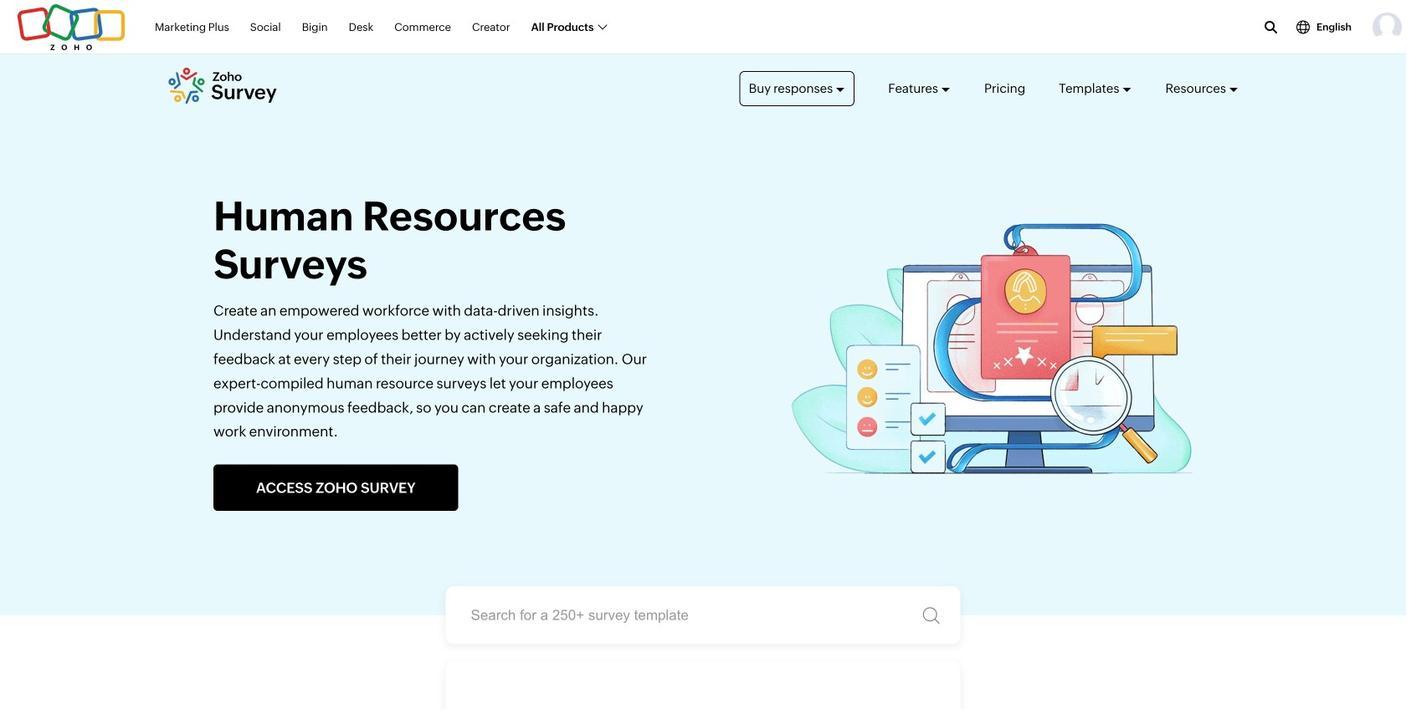Task type: describe. For each thing, give the bounding box(es) containing it.
greg robinson image
[[1373, 13, 1402, 42]]

Search for a 250+ survey template text field
[[446, 587, 961, 645]]



Task type: vqa. For each thing, say whether or not it's contained in the screenshot.
AND inside the Choose a design and theme from 200+ templates to match your brand style, so respondents can trust that it really comes from you.
no



Task type: locate. For each thing, give the bounding box(es) containing it.
human resources surveys image
[[791, 224, 1193, 475]]

zoho survey logo image
[[167, 67, 277, 104]]



